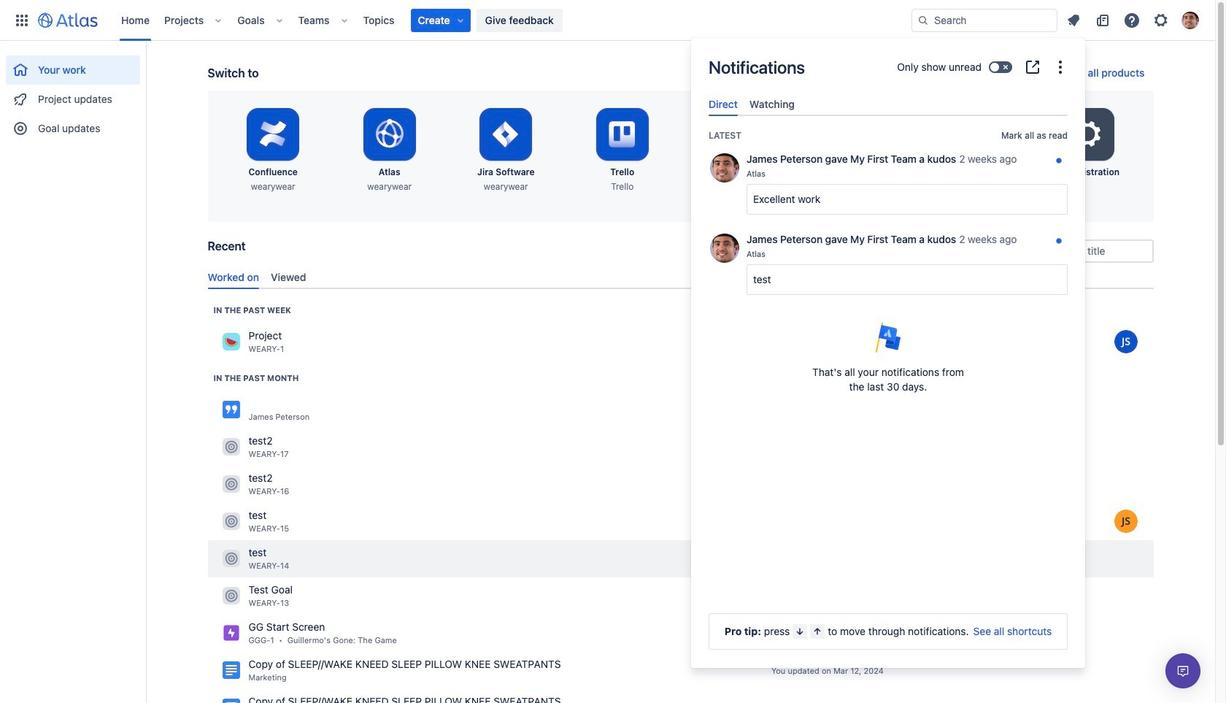 Task type: vqa. For each thing, say whether or not it's contained in the screenshot.
rightmost Settings icon
no



Task type: describe. For each thing, give the bounding box(es) containing it.
3 townsquare image from the top
[[222, 587, 240, 605]]

notifications image
[[1065, 11, 1083, 29]]

2 heading from the top
[[214, 372, 299, 384]]

1 townsquare image from the top
[[222, 438, 240, 456]]

1 townsquare image from the top
[[222, 333, 240, 351]]

1 heading from the top
[[214, 304, 291, 316]]

settings image
[[1071, 117, 1106, 152]]

top element
[[9, 0, 912, 41]]

more image
[[1052, 58, 1070, 76]]

account image
[[1182, 11, 1200, 29]]

search image
[[918, 14, 929, 26]]

Filter by title field
[[1025, 241, 1153, 261]]

0 vertical spatial tab list
[[703, 92, 1074, 116]]

open notifications in a new tab image
[[1024, 58, 1042, 76]]

open intercom messenger image
[[1175, 662, 1192, 680]]

jira image
[[222, 625, 240, 642]]

Search field
[[912, 8, 1058, 32]]



Task type: locate. For each thing, give the bounding box(es) containing it.
arrow down image
[[795, 626, 806, 637]]

1 confluence image from the top
[[222, 401, 240, 419]]

switch to... image
[[13, 11, 31, 29]]

2 confluence image from the top
[[222, 662, 240, 679]]

0 vertical spatial confluence image
[[222, 401, 240, 419]]

confluence image
[[222, 401, 240, 419], [222, 662, 240, 679], [222, 699, 240, 703]]

0 vertical spatial townsquare image
[[222, 438, 240, 456]]

tab list
[[703, 92, 1074, 116], [202, 265, 1160, 289]]

0 vertical spatial heading
[[214, 304, 291, 316]]

1 vertical spatial townsquare image
[[222, 513, 240, 530]]

help image
[[1124, 11, 1141, 29]]

1 vertical spatial confluence image
[[222, 662, 240, 679]]

arrow up image
[[812, 626, 824, 637]]

townsquare image
[[222, 438, 240, 456], [222, 513, 240, 530], [222, 587, 240, 605]]

1 vertical spatial heading
[[214, 372, 299, 384]]

townsquare image
[[222, 333, 240, 351], [222, 476, 240, 493], [222, 550, 240, 568]]

dialog
[[691, 38, 1086, 668]]

2 townsquare image from the top
[[222, 513, 240, 530]]

2 vertical spatial townsquare image
[[222, 550, 240, 568]]

2 vertical spatial confluence image
[[222, 699, 240, 703]]

heading
[[214, 304, 291, 316], [214, 372, 299, 384]]

None search field
[[912, 8, 1058, 32]]

3 townsquare image from the top
[[222, 550, 240, 568]]

2 townsquare image from the top
[[222, 476, 240, 493]]

group
[[6, 41, 140, 147]]

2 vertical spatial townsquare image
[[222, 587, 240, 605]]

1 vertical spatial tab list
[[202, 265, 1160, 289]]

1 vertical spatial townsquare image
[[222, 476, 240, 493]]

banner
[[0, 0, 1216, 41]]

0 vertical spatial townsquare image
[[222, 333, 240, 351]]

settings image
[[1153, 11, 1170, 29]]

3 confluence image from the top
[[222, 699, 240, 703]]



